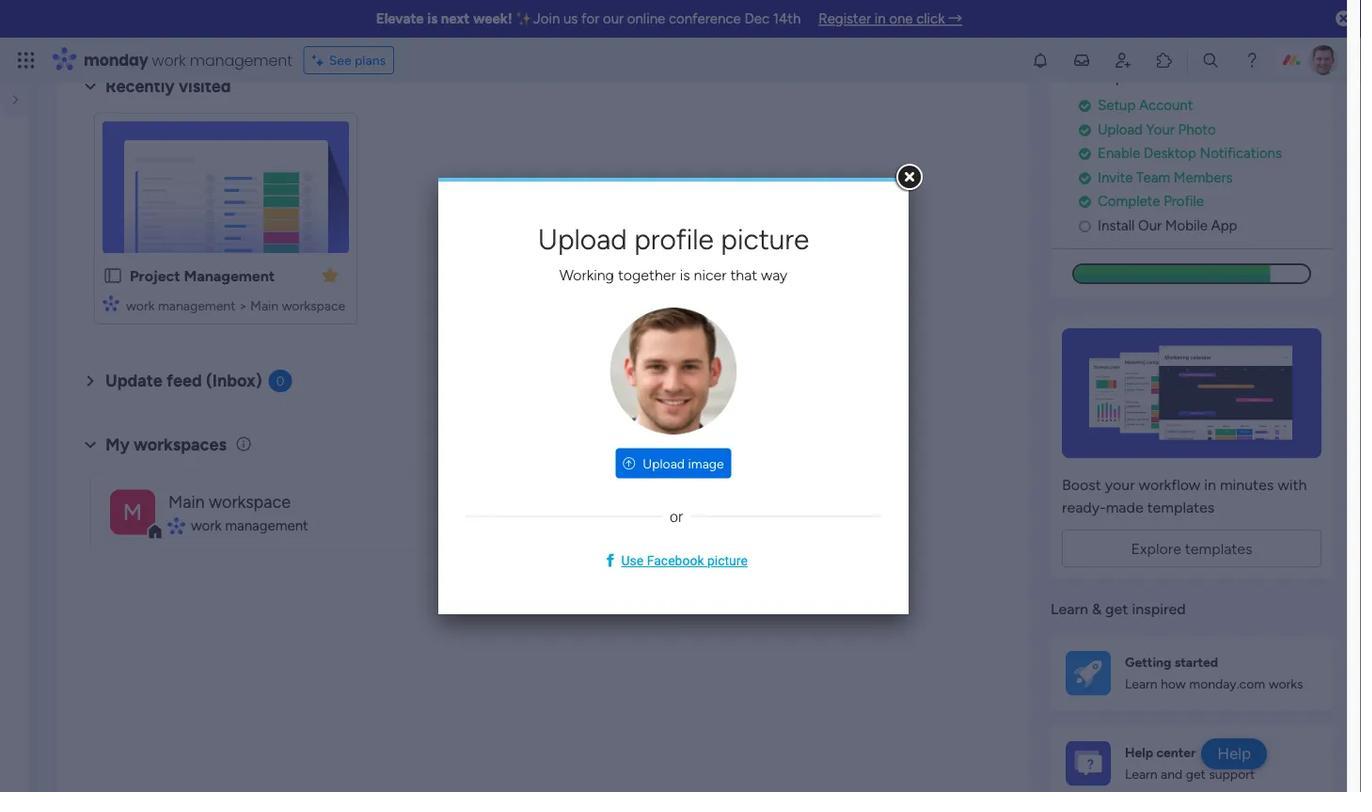 Task type: vqa. For each thing, say whether or not it's contained in the screenshot.
See plans image
no



Task type: describe. For each thing, give the bounding box(es) containing it.
enable desktop notifications
[[1098, 145, 1283, 162]]

close recently visited image
[[79, 75, 102, 98]]

templates image image
[[1068, 328, 1317, 458]]

for
[[582, 10, 600, 27]]

our
[[603, 10, 624, 27]]

circle o image
[[1080, 219, 1092, 233]]

conference
[[669, 10, 741, 27]]

1 vertical spatial workspace
[[209, 492, 291, 512]]

inbox image
[[1073, 51, 1092, 70]]

see
[[329, 52, 352, 68]]

register
[[819, 10, 872, 27]]

project
[[130, 267, 180, 285]]

open update feed (inbox) image
[[79, 370, 102, 392]]

feed
[[167, 371, 202, 391]]

check circle image for invite
[[1080, 171, 1092, 185]]

work for work management
[[191, 517, 222, 534]]

update feed (inbox)
[[105, 371, 262, 391]]

templates inside boost your workflow in minutes with ready-made templates
[[1148, 498, 1215, 516]]

week!
[[473, 10, 513, 27]]

your
[[1106, 476, 1136, 493]]

0 vertical spatial get
[[1106, 600, 1129, 618]]

picture for upload profile picture
[[721, 222, 810, 256]]

with
[[1278, 476, 1308, 493]]

that
[[731, 266, 758, 284]]

help image
[[1243, 51, 1262, 70]]

install
[[1098, 217, 1135, 234]]

profile
[[635, 222, 714, 256]]

boost your workflow in minutes with ready-made templates
[[1063, 476, 1308, 516]]

complete for complete profile
[[1098, 193, 1161, 210]]

account
[[1140, 97, 1194, 114]]

upload your photo
[[1098, 121, 1217, 138]]

upload profile picture
[[538, 222, 810, 256]]

work management > main workspace
[[126, 297, 346, 313]]

upload image
[[643, 456, 724, 472]]

desktop
[[1144, 145, 1197, 162]]

→
[[949, 10, 963, 27]]

select product image
[[17, 51, 36, 70]]

work for work management > main workspace
[[126, 297, 155, 313]]

your for profile
[[1159, 66, 1194, 86]]

register in one click →
[[819, 10, 963, 27]]

remove from favorites image
[[321, 266, 340, 285]]

management for work management
[[225, 517, 308, 534]]

your for photo
[[1147, 121, 1175, 138]]

help center learn and get support
[[1126, 745, 1256, 783]]

one
[[890, 10, 913, 27]]

0 vertical spatial main
[[250, 297, 279, 313]]

app
[[1212, 217, 1238, 234]]

learn & get inspired
[[1051, 600, 1187, 618]]

project management
[[130, 267, 275, 285]]

together
[[618, 266, 676, 284]]

facebook
[[647, 553, 704, 569]]

get inside help center learn and get support
[[1187, 767, 1206, 783]]

image
[[688, 456, 724, 472]]

✨
[[516, 10, 530, 27]]

workflow
[[1139, 476, 1201, 493]]

0 horizontal spatial in
[[875, 10, 886, 27]]

photo
[[1179, 121, 1217, 138]]

upload for upload your photo
[[1098, 121, 1143, 138]]

ready-
[[1063, 498, 1107, 516]]

use
[[622, 553, 644, 569]]

recently
[[105, 76, 175, 96]]

elevate is next week! ✨ join us for our online conference dec 14th
[[376, 10, 801, 27]]

0
[[276, 373, 285, 389]]

14th
[[773, 10, 801, 27]]

explore templates
[[1132, 540, 1253, 557]]

center
[[1157, 745, 1197, 761]]

inspired
[[1133, 600, 1187, 618]]

1 vertical spatial profile
[[1164, 193, 1205, 210]]

visited
[[179, 76, 231, 96]]

setup
[[1098, 97, 1136, 114]]

complete profile
[[1098, 193, 1205, 210]]

workspace image
[[110, 490, 155, 535]]

learn for getting
[[1126, 676, 1158, 692]]

&
[[1093, 600, 1102, 618]]

setup account
[[1098, 97, 1194, 114]]

members
[[1174, 169, 1233, 186]]

complete your profile
[[1080, 66, 1247, 86]]

check circle image for complete
[[1080, 195, 1092, 209]]

component image for work management > main workspace
[[103, 295, 120, 312]]

apps image
[[1156, 51, 1175, 70]]

my
[[105, 435, 130, 455]]

or
[[670, 508, 684, 526]]

dec
[[745, 10, 770, 27]]

update
[[105, 371, 163, 391]]

main workspace
[[168, 492, 291, 512]]

invite team members
[[1098, 169, 1233, 186]]

workspaces
[[134, 435, 227, 455]]

invite team members link
[[1080, 167, 1334, 188]]

see plans
[[329, 52, 386, 68]]

upload for upload image
[[643, 456, 685, 472]]

join
[[534, 10, 560, 27]]

search everything image
[[1202, 51, 1221, 70]]

install our mobile app
[[1098, 217, 1238, 234]]

nicer
[[694, 266, 727, 284]]

getting
[[1126, 655, 1172, 671]]

monday.com
[[1190, 676, 1266, 692]]



Task type: locate. For each thing, give the bounding box(es) containing it.
2 vertical spatial management
[[225, 517, 308, 534]]

management down project management
[[158, 297, 236, 313]]

check circle image left invite at the top right
[[1080, 171, 1092, 185]]

1 vertical spatial learn
[[1126, 676, 1158, 692]]

profile
[[1198, 66, 1247, 86], [1164, 193, 1205, 210]]

0 horizontal spatial is
[[428, 10, 438, 27]]

complete up setup
[[1080, 66, 1155, 86]]

picture up way at the top
[[721, 222, 810, 256]]

0 horizontal spatial help
[[1126, 745, 1154, 761]]

learn left and
[[1126, 767, 1158, 783]]

0 vertical spatial in
[[875, 10, 886, 27]]

upload inside 'button'
[[643, 456, 685, 472]]

0 vertical spatial component image
[[103, 295, 120, 312]]

1 horizontal spatial upload
[[643, 456, 685, 472]]

check circle image inside setup account link
[[1080, 99, 1092, 113]]

check circle image up circle o icon
[[1080, 195, 1092, 209]]

0 vertical spatial check circle image
[[1080, 171, 1092, 185]]

2 vertical spatial work
[[191, 517, 222, 534]]

check circle image
[[1080, 99, 1092, 113], [1080, 123, 1092, 137], [1080, 147, 1092, 161]]

1 vertical spatial work
[[126, 297, 155, 313]]

check circle image left setup
[[1080, 99, 1092, 113]]

0 vertical spatial management
[[190, 49, 292, 71]]

component image down public board icon
[[103, 295, 120, 312]]

online
[[628, 10, 666, 27]]

management up visited at left top
[[190, 49, 292, 71]]

getting started learn how monday.com works
[[1126, 655, 1304, 692]]

component image for work management
[[168, 518, 184, 535]]

check circle image
[[1080, 171, 1092, 185], [1080, 195, 1092, 209]]

1 vertical spatial is
[[680, 266, 690, 284]]

(inbox)
[[206, 371, 262, 391]]

work down project
[[126, 297, 155, 313]]

check circle image left enable
[[1080, 147, 1092, 161]]

help for help center learn and get support
[[1126, 745, 1154, 761]]

in left one
[[875, 10, 886, 27]]

monday
[[84, 49, 148, 71]]

in
[[875, 10, 886, 27], [1205, 476, 1217, 493]]

0 vertical spatial work
[[152, 49, 186, 71]]

0 horizontal spatial main
[[168, 492, 205, 512]]

help inside button
[[1218, 744, 1252, 764]]

is left next
[[428, 10, 438, 27]]

0 horizontal spatial component image
[[103, 295, 120, 312]]

0 vertical spatial templates
[[1148, 498, 1215, 516]]

2 help from the left
[[1126, 745, 1154, 761]]

main right m
[[168, 492, 205, 512]]

1 horizontal spatial component image
[[168, 518, 184, 535]]

m
[[123, 499, 142, 526]]

terry turtle image
[[1309, 45, 1339, 75]]

profile up setup account link
[[1198, 66, 1247, 86]]

use facebook picture
[[622, 553, 748, 569]]

invite members image
[[1114, 51, 1133, 70]]

management for work management > main workspace
[[158, 297, 236, 313]]

help left center
[[1126, 745, 1154, 761]]

1 horizontal spatial in
[[1205, 476, 1217, 493]]

help up support
[[1218, 744, 1252, 764]]

way
[[762, 266, 788, 284]]

templates right explore
[[1186, 540, 1253, 557]]

1 vertical spatial complete
[[1098, 193, 1161, 210]]

check circle image inside invite team members link
[[1080, 171, 1092, 185]]

learn down getting
[[1126, 676, 1158, 692]]

help inside help center learn and get support
[[1126, 745, 1154, 761]]

complete profile link
[[1080, 191, 1334, 212]]

2 horizontal spatial upload
[[1098, 121, 1143, 138]]

plans
[[355, 52, 386, 68]]

1 vertical spatial upload
[[538, 222, 628, 256]]

notifications
[[1201, 145, 1283, 162]]

upload up working
[[538, 222, 628, 256]]

minutes
[[1221, 476, 1275, 493]]

1 horizontal spatial is
[[680, 266, 690, 284]]

help for help
[[1218, 744, 1252, 764]]

management
[[190, 49, 292, 71], [158, 297, 236, 313], [225, 517, 308, 534]]

component image right the workspace image
[[168, 518, 184, 535]]

2 check circle image from the top
[[1080, 195, 1092, 209]]

complete
[[1080, 66, 1155, 86], [1098, 193, 1161, 210]]

team
[[1137, 169, 1171, 186]]

learn for help
[[1126, 767, 1158, 783]]

1 vertical spatial check circle image
[[1080, 123, 1092, 137]]

2 vertical spatial check circle image
[[1080, 147, 1092, 161]]

check circle image for enable
[[1080, 147, 1092, 161]]

complete up install
[[1098, 193, 1161, 210]]

your down account
[[1147, 121, 1175, 138]]

picture for use facebook picture
[[708, 553, 748, 569]]

1 help from the left
[[1218, 744, 1252, 764]]

0 horizontal spatial upload
[[538, 222, 628, 256]]

main right >
[[250, 297, 279, 313]]

work up recently visited
[[152, 49, 186, 71]]

picture
[[721, 222, 810, 256], [708, 553, 748, 569]]

our
[[1139, 217, 1162, 234]]

>
[[239, 297, 247, 313]]

0 vertical spatial learn
[[1051, 600, 1089, 618]]

help center element
[[1051, 726, 1334, 792]]

upload right v2 upload arrow icon
[[643, 456, 685, 472]]

getting started element
[[1051, 636, 1334, 711]]

2 check circle image from the top
[[1080, 123, 1092, 137]]

picture right facebook
[[708, 553, 748, 569]]

work down main workspace
[[191, 517, 222, 534]]

upload image button
[[616, 448, 732, 479]]

working
[[560, 266, 614, 284]]

learn
[[1051, 600, 1089, 618], [1126, 676, 1158, 692], [1126, 767, 1158, 783]]

in left "minutes" on the right bottom
[[1205, 476, 1217, 493]]

is
[[428, 10, 438, 27], [680, 266, 690, 284]]

1 horizontal spatial main
[[250, 297, 279, 313]]

check circle image for upload
[[1080, 123, 1092, 137]]

upload up enable
[[1098, 121, 1143, 138]]

upload your photo link
[[1080, 119, 1334, 140]]

1 vertical spatial main
[[168, 492, 205, 512]]

1 vertical spatial picture
[[708, 553, 748, 569]]

learn inside getting started learn how monday.com works
[[1126, 676, 1158, 692]]

notifications image
[[1032, 51, 1050, 70]]

1 vertical spatial get
[[1187, 767, 1206, 783]]

mobile
[[1166, 217, 1208, 234]]

is left nicer
[[680, 266, 690, 284]]

check circle image down inbox icon on the top of the page
[[1080, 123, 1092, 137]]

templates down workflow
[[1148, 498, 1215, 516]]

2 vertical spatial learn
[[1126, 767, 1158, 783]]

0 vertical spatial picture
[[721, 222, 810, 256]]

check circle image inside upload your photo link
[[1080, 123, 1092, 137]]

3 check circle image from the top
[[1080, 147, 1092, 161]]

1 vertical spatial your
[[1147, 121, 1175, 138]]

1 horizontal spatial get
[[1187, 767, 1206, 783]]

my workspaces
[[105, 435, 227, 455]]

v2 upload arrow image
[[623, 457, 636, 470]]

management
[[184, 267, 275, 285]]

monday work management
[[84, 49, 292, 71]]

explore
[[1132, 540, 1182, 557]]

learn left &
[[1051, 600, 1089, 618]]

complete for complete your profile
[[1080, 66, 1155, 86]]

recently visited
[[105, 76, 231, 96]]

how
[[1161, 676, 1187, 692]]

profile up the mobile
[[1164, 193, 1205, 210]]

in inside boost your workflow in minutes with ready-made templates
[[1205, 476, 1217, 493]]

0 vertical spatial check circle image
[[1080, 99, 1092, 113]]

0 vertical spatial profile
[[1198, 66, 1247, 86]]

elevate
[[376, 10, 424, 27]]

next
[[441, 10, 470, 27]]

learn inside help center learn and get support
[[1126, 767, 1158, 783]]

enable desktop notifications link
[[1080, 143, 1334, 164]]

0 vertical spatial complete
[[1080, 66, 1155, 86]]

1 horizontal spatial help
[[1218, 744, 1252, 764]]

get right and
[[1187, 767, 1206, 783]]

explore templates button
[[1063, 530, 1322, 567]]

upload for upload profile picture
[[538, 222, 628, 256]]

setup account link
[[1080, 95, 1334, 116]]

check circle image inside enable desktop notifications link
[[1080, 147, 1092, 161]]

0 horizontal spatial get
[[1106, 600, 1129, 618]]

close my workspaces image
[[79, 434, 102, 456]]

register in one click → link
[[819, 10, 963, 27]]

1 vertical spatial management
[[158, 297, 236, 313]]

check circle image inside complete profile link
[[1080, 195, 1092, 209]]

public board image
[[103, 265, 123, 286]]

1 check circle image from the top
[[1080, 99, 1092, 113]]

workspace up the work management
[[209, 492, 291, 512]]

work management
[[191, 517, 308, 534]]

your up account
[[1159, 66, 1194, 86]]

enable
[[1098, 145, 1141, 162]]

us
[[564, 10, 578, 27]]

support
[[1210, 767, 1256, 783]]

component image
[[103, 295, 120, 312], [168, 518, 184, 535]]

templates
[[1148, 498, 1215, 516], [1186, 540, 1253, 557]]

1 vertical spatial in
[[1205, 476, 1217, 493]]

working together is nicer that way
[[560, 266, 788, 284]]

check circle image for setup
[[1080, 99, 1092, 113]]

your
[[1159, 66, 1194, 86], [1147, 121, 1175, 138]]

management down main workspace
[[225, 517, 308, 534]]

1 vertical spatial component image
[[168, 518, 184, 535]]

see plans button
[[304, 46, 394, 74]]

workspace down remove from favorites image
[[282, 297, 346, 313]]

boost
[[1063, 476, 1102, 493]]

1 vertical spatial templates
[[1186, 540, 1253, 557]]

upload
[[1098, 121, 1143, 138], [538, 222, 628, 256], [643, 456, 685, 472]]

get right &
[[1106, 600, 1129, 618]]

0 vertical spatial your
[[1159, 66, 1194, 86]]

templates inside button
[[1186, 540, 1253, 557]]

0 vertical spatial upload
[[1098, 121, 1143, 138]]

0 vertical spatial is
[[428, 10, 438, 27]]

works
[[1269, 676, 1304, 692]]

and
[[1161, 767, 1183, 783]]

made
[[1107, 498, 1144, 516]]

0 vertical spatial workspace
[[282, 297, 346, 313]]

2 vertical spatial upload
[[643, 456, 685, 472]]

invite
[[1098, 169, 1134, 186]]

1 vertical spatial check circle image
[[1080, 195, 1092, 209]]

1 check circle image from the top
[[1080, 171, 1092, 185]]



